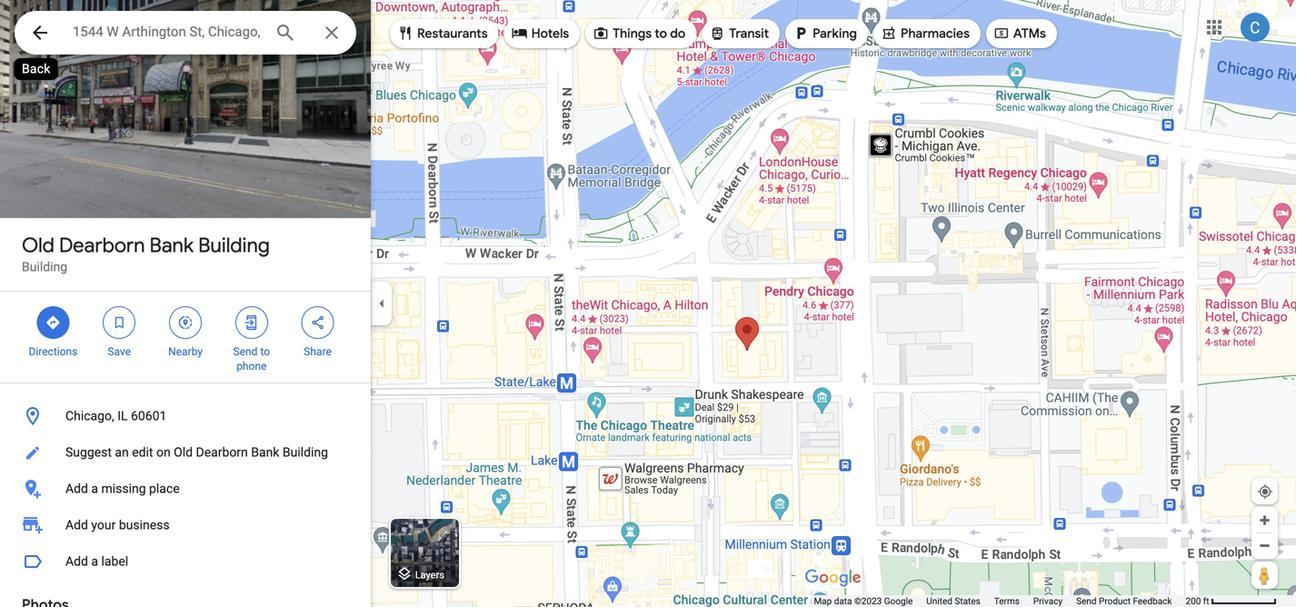 Task type: locate. For each thing, give the bounding box(es) containing it.
bank up 
[[150, 233, 194, 258]]

chicago, il 60601
[[65, 409, 167, 424]]

add inside add a label button
[[65, 554, 88, 569]]

layers
[[415, 570, 445, 581]]

2 vertical spatial building
[[283, 445, 328, 460]]

None field
[[73, 21, 260, 43]]

add a missing place
[[65, 482, 180, 497]]

1 horizontal spatial send
[[1077, 596, 1097, 607]]

to left do
[[655, 25, 668, 42]]

send up phone
[[233, 346, 258, 358]]

add left your
[[65, 518, 88, 533]]

add
[[65, 482, 88, 497], [65, 518, 88, 533], [65, 554, 88, 569]]

united states button
[[927, 596, 981, 608]]

send to phone
[[233, 346, 270, 373]]

a
[[91, 482, 98, 497], [91, 554, 98, 569]]

0 vertical spatial dearborn
[[59, 233, 145, 258]]

feedback
[[1134, 596, 1173, 607]]

to inside send to phone
[[260, 346, 270, 358]]


[[310, 313, 326, 333]]

1 horizontal spatial dearborn
[[196, 445, 248, 460]]

3 add from the top
[[65, 554, 88, 569]]

suggest an edit on old dearborn bank building button
[[0, 435, 371, 471]]


[[793, 23, 810, 43]]

1 vertical spatial add
[[65, 518, 88, 533]]

1 vertical spatial building
[[22, 260, 67, 275]]

add a label
[[65, 554, 128, 569]]

send inside button
[[1077, 596, 1097, 607]]

 hotels
[[512, 23, 569, 43]]

1 vertical spatial dearborn
[[196, 445, 248, 460]]

0 horizontal spatial send
[[233, 346, 258, 358]]

 things to do
[[593, 23, 686, 43]]

an
[[115, 445, 129, 460]]


[[29, 20, 51, 46]]

send
[[233, 346, 258, 358], [1077, 596, 1097, 607]]

200 ft
[[1186, 596, 1210, 607]]

footer
[[814, 596, 1186, 608]]

product
[[1100, 596, 1131, 607]]

google account: cat marinescu  
(ecaterina.marinescu@adept.ai) image
[[1242, 13, 1271, 42]]

add inside add a missing place button
[[65, 482, 88, 497]]

send inside send to phone
[[233, 346, 258, 358]]

dearborn up  at the bottom left of the page
[[59, 233, 145, 258]]

a left missing
[[91, 482, 98, 497]]

send left product
[[1077, 596, 1097, 607]]

share
[[304, 346, 332, 358]]

1 add from the top
[[65, 482, 88, 497]]


[[994, 23, 1010, 43]]

terms
[[995, 596, 1020, 607]]

old right the on
[[174, 445, 193, 460]]

il
[[118, 409, 128, 424]]

1 horizontal spatial to
[[655, 25, 668, 42]]

hotels
[[532, 25, 569, 42]]

add your business link
[[0, 508, 371, 544]]

1 a from the top
[[91, 482, 98, 497]]

 parking
[[793, 23, 858, 43]]

0 vertical spatial old
[[22, 233, 54, 258]]

1 vertical spatial to
[[260, 346, 270, 358]]

0 horizontal spatial old
[[22, 233, 54, 258]]


[[244, 313, 260, 333]]

0 vertical spatial building
[[198, 233, 270, 258]]

map data ©2023 google
[[814, 596, 913, 607]]


[[593, 23, 610, 43]]

 atms
[[994, 23, 1047, 43]]

1 horizontal spatial old
[[174, 445, 193, 460]]

2 vertical spatial add
[[65, 554, 88, 569]]

2 horizontal spatial building
[[283, 445, 328, 460]]

2 a from the top
[[91, 554, 98, 569]]

send product feedback button
[[1077, 596, 1173, 608]]

parking
[[813, 25, 858, 42]]

do
[[671, 25, 686, 42]]

bank
[[150, 233, 194, 258], [251, 445, 280, 460]]

missing
[[101, 482, 146, 497]]

0 vertical spatial send
[[233, 346, 258, 358]]

1 vertical spatial send
[[1077, 596, 1097, 607]]

nearby
[[168, 346, 203, 358]]

show street view coverage image
[[1252, 562, 1279, 589]]

a inside add a label button
[[91, 554, 98, 569]]

old
[[22, 233, 54, 258], [174, 445, 193, 460]]

zoom out image
[[1259, 539, 1272, 553]]

1 vertical spatial old
[[174, 445, 193, 460]]

1 horizontal spatial building
[[198, 233, 270, 258]]

1 vertical spatial a
[[91, 554, 98, 569]]

0 vertical spatial to
[[655, 25, 668, 42]]

zoom in image
[[1259, 514, 1272, 528]]

a inside add a missing place button
[[91, 482, 98, 497]]

to up phone
[[260, 346, 270, 358]]

0 horizontal spatial building
[[22, 260, 67, 275]]

0 horizontal spatial bank
[[150, 233, 194, 258]]

building
[[198, 233, 270, 258], [22, 260, 67, 275], [283, 445, 328, 460]]

footer containing map data ©2023 google
[[814, 596, 1186, 608]]

send product feedback
[[1077, 596, 1173, 607]]

add left label
[[65, 554, 88, 569]]

0 horizontal spatial dearborn
[[59, 233, 145, 258]]

add down suggest
[[65, 482, 88, 497]]

label
[[101, 554, 128, 569]]

0 vertical spatial add
[[65, 482, 88, 497]]

dearborn
[[59, 233, 145, 258], [196, 445, 248, 460]]

old up 
[[22, 233, 54, 258]]

to
[[655, 25, 668, 42], [260, 346, 270, 358]]

1 horizontal spatial bank
[[251, 445, 280, 460]]


[[397, 23, 414, 43]]

chicago,
[[65, 409, 114, 424]]

bank down phone
[[251, 445, 280, 460]]

save
[[108, 346, 131, 358]]

 pharmacies
[[881, 23, 970, 43]]

phone
[[237, 360, 267, 373]]


[[881, 23, 898, 43]]

dearborn down chicago, il 60601 button
[[196, 445, 248, 460]]

none field inside 1544 w arthington st, chicago, il 60607 field
[[73, 21, 260, 43]]

0 horizontal spatial to
[[260, 346, 270, 358]]

a left label
[[91, 554, 98, 569]]

directions
[[29, 346, 78, 358]]

a for label
[[91, 554, 98, 569]]

2 add from the top
[[65, 518, 88, 533]]

google maps element
[[0, 0, 1297, 608]]

add inside add your business link
[[65, 518, 88, 533]]

1 vertical spatial bank
[[251, 445, 280, 460]]

on
[[156, 445, 171, 460]]

place
[[149, 482, 180, 497]]

old dearborn bank building main content
[[0, 0, 371, 608]]


[[177, 313, 194, 333]]

bank inside old dearborn bank building building
[[150, 233, 194, 258]]

dearborn inside button
[[196, 445, 248, 460]]

0 vertical spatial bank
[[150, 233, 194, 258]]

0 vertical spatial a
[[91, 482, 98, 497]]

 transit
[[710, 23, 770, 43]]



Task type: describe. For each thing, give the bounding box(es) containing it.
suggest
[[65, 445, 112, 460]]

google
[[885, 596, 913, 607]]

your
[[91, 518, 116, 533]]

 button
[[15, 11, 65, 58]]

footer inside google maps element
[[814, 596, 1186, 608]]

atms
[[1014, 25, 1047, 42]]

add for add a label
[[65, 554, 88, 569]]

add your business
[[65, 518, 170, 533]]

old inside old dearborn bank building building
[[22, 233, 54, 258]]

 restaurants
[[397, 23, 488, 43]]

200
[[1186, 596, 1202, 607]]

add for add a missing place
[[65, 482, 88, 497]]

chicago, il 60601 button
[[0, 398, 371, 435]]

ft
[[1204, 596, 1210, 607]]

data
[[835, 596, 853, 607]]

add a label button
[[0, 544, 371, 580]]

send for send to phone
[[233, 346, 258, 358]]

add a missing place button
[[0, 471, 371, 508]]

things
[[613, 25, 652, 42]]

send for send product feedback
[[1077, 596, 1097, 607]]


[[111, 313, 128, 333]]

60601
[[131, 409, 167, 424]]

©2023
[[855, 596, 882, 607]]


[[512, 23, 528, 43]]

 search field
[[15, 11, 357, 58]]

transit
[[730, 25, 770, 42]]

200 ft button
[[1186, 596, 1278, 607]]

dearborn inside old dearborn bank building building
[[59, 233, 145, 258]]

a for missing
[[91, 482, 98, 497]]

building inside button
[[283, 445, 328, 460]]

united
[[927, 596, 953, 607]]

privacy
[[1034, 596, 1063, 607]]

map
[[814, 596, 832, 607]]

1544 W Arthington St, Chicago, IL 60607 field
[[15, 11, 357, 55]]


[[710, 23, 726, 43]]

terms button
[[995, 596, 1020, 608]]

states
[[955, 596, 981, 607]]

old dearborn bank building building
[[22, 233, 270, 275]]

business
[[119, 518, 170, 533]]

show your location image
[[1258, 484, 1274, 500]]

old inside button
[[174, 445, 193, 460]]

edit
[[132, 445, 153, 460]]


[[45, 313, 61, 333]]

privacy button
[[1034, 596, 1063, 608]]

add for add your business
[[65, 518, 88, 533]]

restaurants
[[417, 25, 488, 42]]

actions for old dearborn bank building region
[[0, 292, 371, 383]]

pharmacies
[[901, 25, 970, 42]]

united states
[[927, 596, 981, 607]]

collapse side panel image
[[372, 294, 392, 314]]

bank inside button
[[251, 445, 280, 460]]

suggest an edit on old dearborn bank building
[[65, 445, 328, 460]]

to inside  things to do
[[655, 25, 668, 42]]



Task type: vqa. For each thing, say whether or not it's contained in the screenshot.
hr corresponding to Washington,
no



